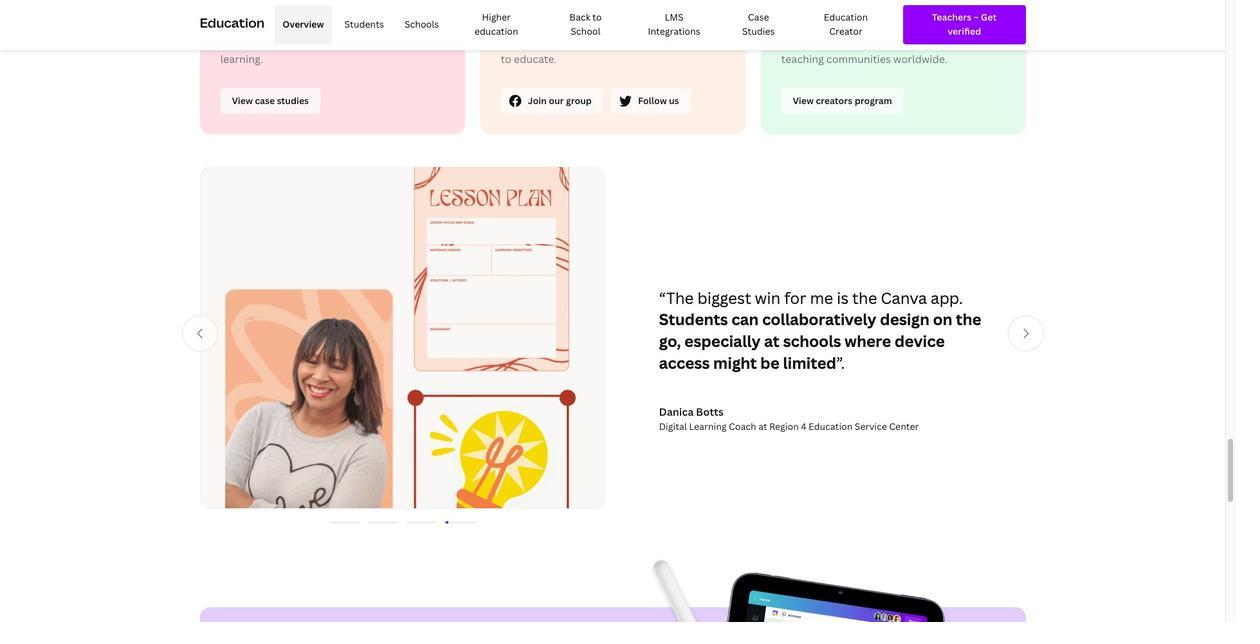 Task type: locate. For each thing, give the bounding box(es) containing it.
with
[[944, 35, 965, 50]]

canva.
[[898, 2, 932, 17]]

district
[[352, 2, 387, 17]]

to inside back to school
[[593, 11, 602, 23]]

1 horizontal spatial students
[[659, 309, 728, 330]]

at
[[764, 331, 780, 352], [759, 421, 768, 433]]

is right me on the right
[[837, 288, 849, 309]]

lms integrations link
[[630, 5, 718, 44]]

and down overview
[[313, 35, 332, 50]]

app.
[[931, 288, 963, 309]]

view case studies image
[[232, 94, 309, 108]]

canva up group
[[501, 2, 532, 17]]

case studies link
[[723, 5, 794, 44]]

that up designs on the right of page
[[913, 19, 934, 33]]

0 horizontal spatial students
[[345, 18, 384, 30]]

using right are
[[314, 19, 340, 33]]

the
[[853, 288, 877, 309], [956, 309, 982, 330]]

the right me on the right
[[853, 288, 877, 309]]

using right by
[[611, 35, 637, 50]]

0 horizontal spatial for
[[376, 19, 391, 33]]

an
[[652, 2, 664, 17]]

0 horizontal spatial schools
[[290, 2, 328, 17]]

1 that from the left
[[631, 19, 652, 33]]

to up the learning.
[[220, 35, 231, 50]]

1 vertical spatial is
[[827, 19, 835, 33]]

a right the as
[[686, 35, 692, 50]]

canva down aims
[[639, 35, 670, 50]]

1 vertical spatial at
[[759, 421, 768, 433]]

schools up overview
[[290, 2, 328, 17]]

higher education link
[[452, 5, 541, 44]]

and left district
[[330, 2, 349, 17]]

schools up limited
[[783, 331, 841, 352]]

at right coach
[[759, 421, 768, 433]]

higher education
[[475, 11, 518, 38]]

education creator link
[[799, 5, 893, 44]]

for up empower
[[533, 19, 547, 33]]

1 horizontal spatial for
[[533, 19, 547, 33]]

designs
[[903, 35, 941, 50]]

learning.
[[220, 52, 263, 66]]

1 vertical spatial using
[[611, 35, 637, 50]]

1 horizontal spatial that
[[913, 19, 934, 33]]

to down exclusive
[[680, 19, 690, 33]]

0 vertical spatial a
[[837, 19, 843, 33]]

1 vertical spatial schools
[[783, 331, 841, 352]]

0 horizontal spatial that
[[631, 19, 652, 33]]

that inside create, publish and earn from your education templates in canva. education creators is a new program that enables educators to share their designs with teaching communities worldwide.
[[913, 19, 934, 33]]

and inside create, publish and earn from your education templates in canva. education creators is a new program that enables educators to share their designs with teaching communities worldwide.
[[859, 0, 878, 0]]

0 vertical spatial students
[[345, 18, 384, 30]]

1 horizontal spatial the
[[956, 309, 982, 330]]

schools inside discover how schools and district administrators are using canva for education to deliver creative and collaborative learning.
[[290, 2, 328, 17]]

go,
[[659, 331, 681, 352]]

teachers down school
[[550, 35, 594, 50]]

0 horizontal spatial education
[[475, 25, 518, 38]]

education up enables
[[934, 2, 985, 17]]

creators
[[782, 19, 825, 33]]

and
[[859, 0, 878, 0], [330, 2, 349, 17], [313, 35, 332, 50]]

for left me on the right
[[785, 288, 807, 309]]

a
[[837, 19, 843, 33], [686, 35, 692, 50]]

limited
[[783, 352, 837, 374]]

students down district
[[345, 18, 384, 30]]

0 vertical spatial and
[[859, 0, 878, 0]]

for
[[376, 19, 391, 33], [533, 19, 547, 33], [785, 288, 807, 309]]

education right 4 at right bottom
[[809, 421, 853, 433]]

for down district
[[376, 19, 391, 33]]

to inside create, publish and earn from your education templates in canva. education creators is a new program that enables educators to share their designs with teaching communities worldwide.
[[834, 35, 845, 50]]

lms integrations
[[648, 11, 701, 38]]

1 vertical spatial students
[[659, 309, 728, 330]]

1 horizontal spatial schools
[[783, 331, 841, 352]]

canva inside "the biggest win for me is the canva app. students can collaboratively design on the go, especially at schools where device access might be limited
[[881, 288, 927, 309]]

menu bar
[[270, 5, 893, 44]]

1 vertical spatial a
[[686, 35, 692, 50]]

1 vertical spatial the
[[956, 309, 982, 330]]

education right students link
[[393, 19, 444, 33]]

0 vertical spatial at
[[764, 331, 780, 352]]

danica
[[659, 406, 694, 420]]

2 horizontal spatial for
[[785, 288, 807, 309]]

students down "the
[[659, 309, 728, 330]]

educate.
[[514, 52, 557, 66]]

to
[[593, 11, 602, 23], [680, 19, 690, 33], [220, 35, 231, 50], [834, 35, 845, 50], [501, 52, 512, 66]]

students
[[345, 18, 384, 30], [659, 309, 728, 330]]

device
[[895, 331, 945, 352]]

students inside "the biggest win for me is the canva app. students can collaboratively design on the go, especially at schools where device access might be limited
[[659, 309, 728, 330]]

0 vertical spatial is
[[642, 2, 649, 17]]

teachers
[[585, 19, 629, 33], [550, 35, 594, 50]]

education down "higher"
[[475, 25, 518, 38]]

worldwide.
[[894, 52, 948, 66]]

education up the creator in the right top of the page
[[824, 11, 868, 23]]

using inside discover how schools and district administrators are using canva for education to deliver creative and collaborative learning.
[[314, 19, 340, 33]]

is
[[642, 2, 649, 17], [827, 19, 835, 33], [837, 288, 849, 309]]

community
[[581, 2, 639, 17]]

center
[[889, 421, 919, 433]]

schools inside "the biggest win for me is the canva app. students can collaboratively design on the go, especially at schools where device access might be limited
[[783, 331, 841, 352]]

back to school link
[[546, 5, 625, 44]]

education up deliver
[[200, 14, 265, 32]]

schools link
[[397, 5, 447, 44]]

using
[[314, 19, 340, 33], [611, 35, 637, 50]]

at up be
[[764, 331, 780, 352]]

your
[[932, 0, 954, 0]]

0 vertical spatial using
[[314, 19, 340, 33]]

2 vertical spatial is
[[837, 288, 849, 309]]

2 that from the left
[[913, 19, 934, 33]]

canva up collaborative
[[343, 19, 374, 33]]

case studies
[[742, 11, 775, 38]]

teachers down community
[[585, 19, 629, 33]]

to right back
[[593, 11, 602, 23]]

share
[[847, 35, 875, 50]]

canva on tablets image
[[200, 556, 1026, 623]]

botts
[[696, 406, 724, 420]]

and up templates
[[859, 0, 878, 0]]

at inside "the biggest win for me is the canva app. students can collaboratively design on the go, especially at schools where device access might be limited
[[764, 331, 780, 352]]

enables
[[936, 19, 975, 33]]

0 vertical spatial schools
[[290, 2, 328, 17]]

at inside danica botts digital learning coach at region 4 education service center
[[759, 421, 768, 433]]

canva up design
[[881, 288, 927, 309]]

education
[[934, 2, 985, 17], [824, 11, 868, 23], [200, 14, 265, 32], [393, 19, 444, 33], [809, 421, 853, 433]]

canva
[[501, 2, 532, 17], [343, 19, 374, 33], [639, 35, 670, 50], [881, 288, 927, 309]]

view creators program image
[[793, 94, 892, 108]]

education down create,
[[782, 2, 832, 17]]

0 horizontal spatial is
[[642, 2, 649, 17]]

collaborative
[[334, 35, 400, 50]]

to left share
[[834, 35, 845, 50]]

group
[[501, 19, 530, 33]]

school
[[550, 19, 583, 33]]

for inside discover how schools and district administrators are using canva for education to deliver creative and collaborative learning.
[[376, 19, 391, 33]]

1 vertical spatial and
[[330, 2, 349, 17]]

is left "an"
[[642, 2, 649, 17]]

1 horizontal spatial using
[[611, 35, 637, 50]]

1 horizontal spatial a
[[837, 19, 843, 33]]

1 horizontal spatial is
[[827, 19, 835, 33]]

0 horizontal spatial the
[[853, 288, 877, 309]]

to inside discover how schools and district administrators are using canva for education to deliver creative and collaborative learning.
[[220, 35, 231, 50]]

the right on
[[956, 309, 982, 330]]

0 horizontal spatial using
[[314, 19, 340, 33]]

back to school
[[570, 11, 602, 38]]

education creator
[[824, 11, 868, 38]]

education inside discover how schools and district administrators are using canva for education to deliver creative and collaborative learning.
[[393, 19, 444, 33]]

is left "new"
[[827, 19, 835, 33]]

creator
[[830, 25, 863, 38]]

to down empower
[[501, 52, 512, 66]]

studies
[[742, 25, 775, 38]]

0 vertical spatial the
[[853, 288, 877, 309]]

a left "new"
[[837, 19, 843, 33]]

students link
[[337, 5, 392, 44]]

for inside canva teachers community is an exclusive group for school teachers that aims to empower teachers by using canva as a tool to educate.
[[533, 19, 547, 33]]

create,
[[782, 0, 817, 0]]

discover how schools and district administrators are using canva for education to deliver creative and collaborative learning.
[[220, 2, 444, 66]]

0 vertical spatial education
[[782, 2, 832, 17]]

earn
[[880, 0, 903, 0]]

2 horizontal spatial is
[[837, 288, 849, 309]]

4
[[801, 421, 807, 433]]

menu bar containing higher education
[[270, 5, 893, 44]]

that left aims
[[631, 19, 652, 33]]

on
[[933, 309, 953, 330]]

education
[[782, 2, 832, 17], [475, 25, 518, 38]]

0 horizontal spatial a
[[686, 35, 692, 50]]

1 horizontal spatial education
[[782, 2, 832, 17]]

create, publish and earn from your education templates in canva. education creators is a new program that enables educators to share their designs with teaching communities worldwide.
[[782, 0, 985, 66]]

tool
[[694, 35, 714, 50]]



Task type: vqa. For each thing, say whether or not it's contained in the screenshot.
lms integrations link
yes



Task type: describe. For each thing, give the bounding box(es) containing it.
learning
[[689, 421, 727, 433]]

teachers
[[534, 2, 579, 17]]

education inside create, publish and earn from your education templates in canva. education creators is a new program that enables educators to share their designs with teaching communities worldwide.
[[782, 2, 832, 17]]

canva teachers community is an exclusive group for school teachers that aims to empower teachers by using canva as a tool to educate.
[[501, 2, 714, 66]]

especially
[[685, 331, 761, 352]]

where
[[845, 331, 892, 352]]

school
[[571, 25, 601, 38]]

education inside create, publish and earn from your education templates in canva. education creators is a new program that enables educators to share their designs with teaching communities worldwide.
[[934, 2, 985, 17]]

are
[[296, 19, 312, 33]]

overview link
[[275, 5, 332, 44]]

templates
[[834, 2, 884, 17]]

how
[[267, 2, 287, 17]]

danica botts digital learning coach at region 4 education service center
[[659, 406, 919, 433]]

in
[[887, 2, 896, 17]]

overview
[[283, 18, 324, 30]]

education element
[[200, 0, 1026, 49]]

students inside education element
[[345, 18, 384, 30]]

empower
[[501, 35, 548, 50]]

menu bar inside education element
[[270, 5, 893, 44]]

coach
[[729, 421, 757, 433]]

"the
[[659, 288, 694, 309]]

can
[[732, 309, 759, 330]]

might
[[714, 352, 757, 374]]

win
[[755, 288, 781, 309]]

administrators
[[220, 19, 293, 33]]

lms
[[665, 11, 684, 23]]

"the biggest win for me is the canva app. students can collaboratively design on the go, especially at schools where device access might be limited
[[659, 288, 982, 374]]

2 vertical spatial and
[[313, 35, 332, 50]]

me
[[810, 288, 833, 309]]

biggest
[[698, 288, 752, 309]]

a inside canva teachers community is an exclusive group for school teachers that aims to empower teachers by using canva as a tool to educate.
[[686, 35, 692, 50]]

creative
[[270, 35, 310, 50]]

by
[[596, 35, 608, 50]]

for inside "the biggest win for me is the canva app. students can collaboratively design on the go, especially at schools where device access might be limited
[[785, 288, 807, 309]]

0 vertical spatial teachers
[[585, 19, 629, 33]]

1 vertical spatial teachers
[[550, 35, 594, 50]]

danica botts portrait image
[[200, 167, 605, 510]]

collaboratively
[[762, 309, 877, 330]]

discover
[[220, 2, 264, 17]]

access
[[659, 352, 710, 374]]

back
[[570, 11, 591, 23]]

education inside danica botts digital learning coach at region 4 education service center
[[809, 421, 853, 433]]

is inside canva teachers community is an exclusive group for school teachers that aims to empower teachers by using canva as a tool to educate.
[[642, 2, 649, 17]]

from
[[905, 0, 929, 0]]

that inside canva teachers community is an exclusive group for school teachers that aims to empower teachers by using canva as a tool to educate.
[[631, 19, 652, 33]]

integrations
[[648, 25, 701, 38]]

education inside menu bar
[[824, 11, 868, 23]]

is inside create, publish and earn from your education templates in canva. education creators is a new program that enables educators to share their designs with teaching communities worldwide.
[[827, 19, 835, 33]]

schools
[[405, 18, 439, 30]]

teachers – get verified image
[[915, 10, 1015, 39]]

canva inside discover how schools and district administrators are using canva for education to deliver creative and collaborative learning.
[[343, 19, 374, 33]]

a inside create, publish and earn from your education templates in canva. education creators is a new program that enables educators to share their designs with teaching communities worldwide.
[[837, 19, 843, 33]]

aims
[[654, 19, 677, 33]]

program
[[869, 19, 911, 33]]

1 vertical spatial education
[[475, 25, 518, 38]]

be
[[761, 352, 780, 374]]

deliver
[[233, 35, 268, 50]]

publish
[[820, 0, 856, 0]]

region
[[770, 421, 799, 433]]

case
[[748, 11, 769, 23]]

as
[[673, 35, 684, 50]]

using inside canva teachers community is an exclusive group for school teachers that aims to empower teachers by using canva as a tool to educate.
[[611, 35, 637, 50]]

digital
[[659, 421, 687, 433]]

new
[[846, 19, 866, 33]]

exclusive
[[667, 2, 712, 17]]

design
[[880, 309, 930, 330]]

teaching
[[782, 52, 824, 66]]

their
[[877, 35, 901, 50]]

educators
[[782, 35, 832, 50]]

service
[[855, 421, 887, 433]]

communities
[[827, 52, 891, 66]]

is inside "the biggest win for me is the canva app. students can collaboratively design on the go, especially at schools where device access might be limited
[[837, 288, 849, 309]]

".
[[837, 352, 845, 374]]

higher
[[482, 11, 511, 23]]



